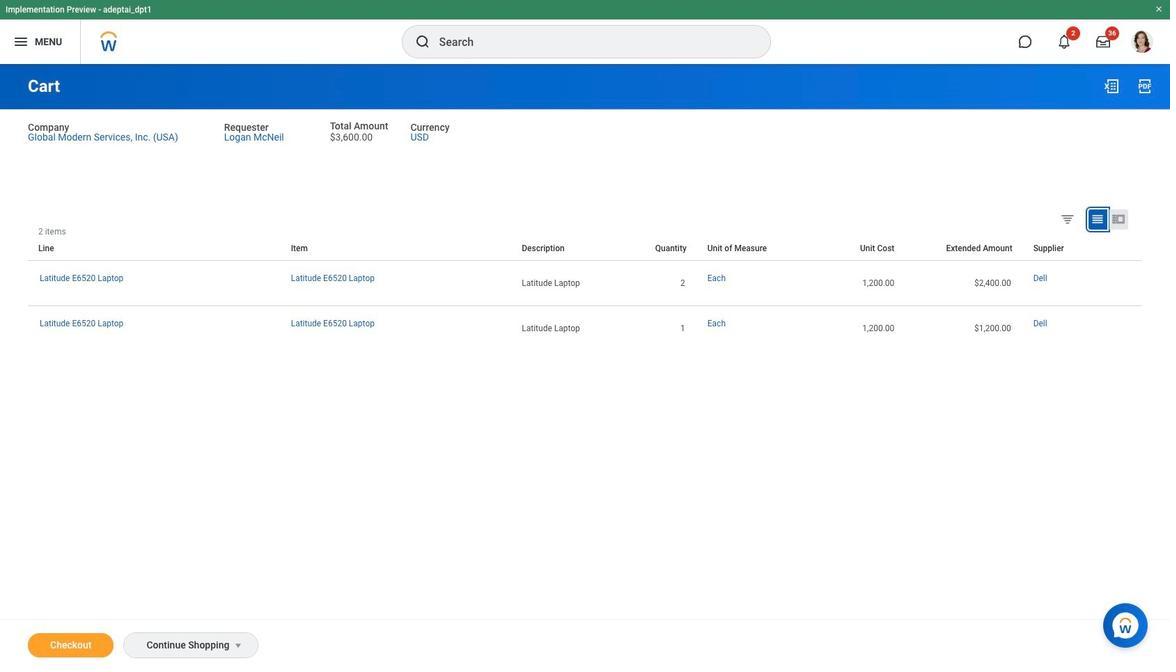 Task type: describe. For each thing, give the bounding box(es) containing it.
justify image
[[13, 33, 29, 50]]

search image
[[414, 33, 431, 50]]

caret down image
[[230, 641, 247, 652]]

toggle to list detail view image
[[1112, 212, 1125, 226]]

Toggle to List Detail view radio
[[1109, 210, 1128, 230]]

close environment banner image
[[1155, 5, 1163, 13]]

Search Workday  search field
[[439, 26, 741, 57]]



Task type: vqa. For each thing, say whether or not it's contained in the screenshot.
Justify icon
yes



Task type: locate. For each thing, give the bounding box(es) containing it.
inbox large image
[[1096, 35, 1110, 49]]

export to excel image
[[1103, 78, 1120, 95]]

toggle to grid view image
[[1091, 212, 1105, 226]]

Toggle to Grid view radio
[[1089, 210, 1107, 230]]

select to filter grid data image
[[1060, 212, 1075, 226]]

main content
[[0, 64, 1170, 671]]

toolbar
[[1132, 227, 1142, 237]]

option group
[[1057, 209, 1139, 233]]

profile logan mcneil image
[[1131, 31, 1153, 56]]

view printable version (pdf) image
[[1137, 78, 1153, 95]]

banner
[[0, 0, 1170, 64]]

notifications large image
[[1057, 35, 1071, 49]]



